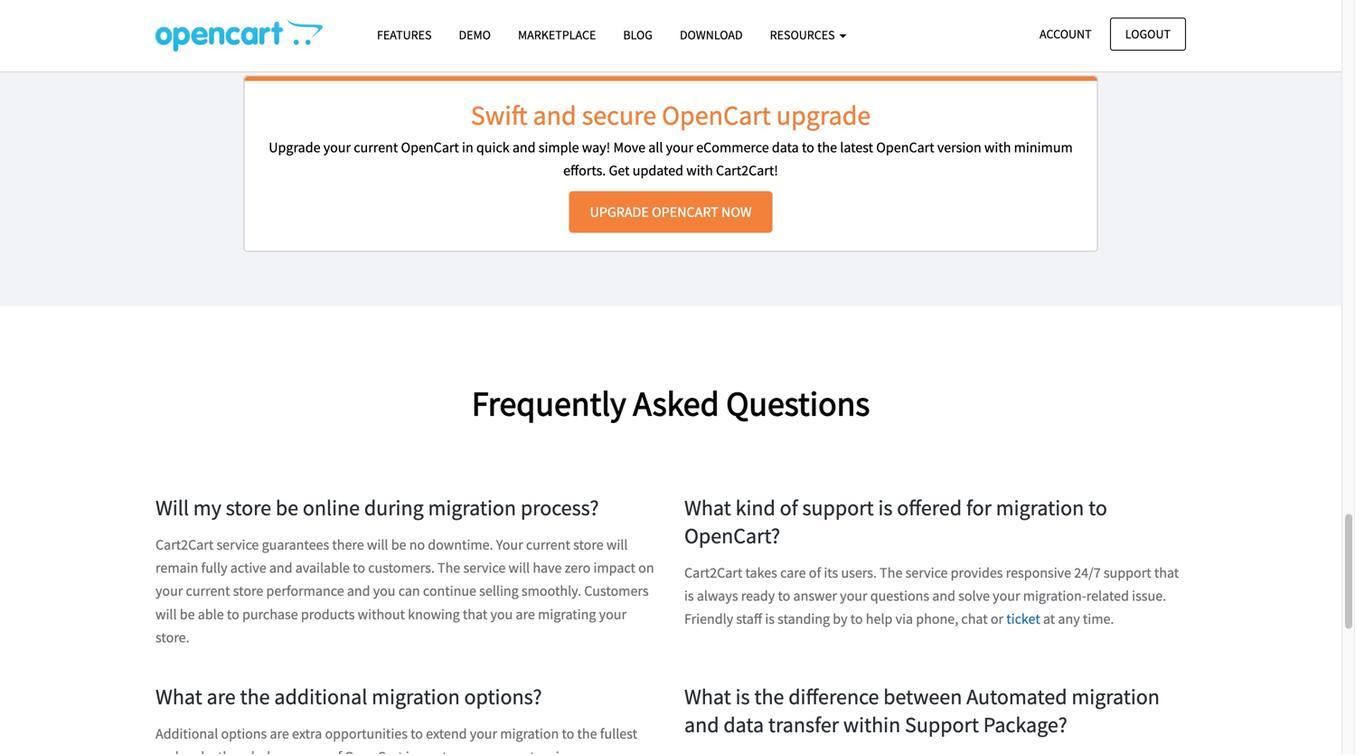 Task type: describe. For each thing, give the bounding box(es) containing it.
performance
[[266, 582, 344, 600]]

swift and secure opencart upgrade upgrade your current opencart in quick and simple way! move all your ecommerce data to the latest opencart version with minimum efforts. get updated with cart2cart!
[[269, 98, 1073, 180]]

data inside the swift and secure opencart upgrade upgrade your current opencart in quick and simple way! move all your ecommerce data to the latest opencart version with minimum efforts. get updated with cart2cart!
[[772, 138, 799, 156]]

cart2cart takes care of its users. the service provides responsive 24/7 support that is always ready to answer your questions and solve your migration-related issue. friendly staff is standing by to help via phone, chat or
[[685, 564, 1179, 628]]

the inside cart2cart takes care of its users. the service provides responsive 24/7 support that is always ready to answer your questions and solve your migration-related issue. friendly staff is standing by to help via phone, chat or
[[880, 564, 903, 582]]

phone,
[[916, 610, 959, 628]]

opencart down updated
[[652, 203, 719, 221]]

between
[[884, 683, 963, 710]]

extend
[[426, 725, 467, 743]]

to inside what kind of support is offered for migration to opencart?
[[1089, 494, 1108, 522]]

options?
[[464, 683, 542, 710]]

process
[[281, 748, 327, 754]]

asked
[[633, 382, 720, 425]]

opencart?
[[685, 522, 781, 549]]

ready
[[741, 587, 775, 605]]

package?
[[984, 711, 1068, 738]]

my
[[193, 494, 221, 522]]

updated
[[633, 162, 684, 180]]

more
[[482, 748, 514, 754]]

2 horizontal spatial be
[[391, 536, 406, 554]]

process?
[[521, 494, 599, 522]]

opportunities
[[325, 725, 408, 743]]

migrating
[[538, 605, 596, 623]]

logout link
[[1110, 18, 1186, 51]]

account link
[[1025, 18, 1107, 51]]

data inside what is the difference between automated migration and data transfer within support package?
[[724, 711, 764, 738]]

ecommerce
[[697, 138, 769, 156]]

zero
[[565, 559, 591, 577]]

that inside cart2cart service guarantees there will be no downtime. your current store will remain fully active and available to customers. the service will have zero impact on your current store performance and you can continue selling smoothly. customers will be able to purchase products without knowing that you are migrating your store.
[[463, 605, 488, 623]]

make
[[182, 748, 215, 754]]

are inside additional options are extra opportunities to extend your migration to the fullest and make the whole process of opencart import even more extensive.
[[270, 725, 289, 743]]

your
[[496, 536, 523, 554]]

during
[[364, 494, 424, 522]]

products
[[301, 605, 355, 623]]

upgrade inside upgrade opencart now link
[[590, 203, 649, 221]]

is left always
[[685, 587, 694, 605]]

options
[[221, 725, 267, 743]]

your inside additional options are extra opportunities to extend your migration to the fullest and make the whole process of opencart import even more extensive.
[[470, 725, 497, 743]]

and right quick
[[513, 138, 536, 156]]

cart2cart!
[[716, 162, 779, 180]]

1 horizontal spatial with
[[985, 138, 1011, 156]]

time.
[[1083, 610, 1115, 628]]

there
[[332, 536, 364, 554]]

is right staff
[[765, 610, 775, 628]]

or
[[991, 610, 1004, 628]]

customers.
[[368, 559, 435, 577]]

upgrade opencart now
[[590, 203, 752, 221]]

any
[[1058, 610, 1080, 628]]

quick
[[477, 138, 510, 156]]

continue
[[423, 582, 477, 600]]

upgrade opencart now link
[[569, 191, 773, 233]]

simple
[[539, 138, 579, 156]]

always
[[697, 587, 738, 605]]

what are the additional migration options?
[[156, 683, 542, 710]]

download
[[680, 27, 743, 43]]

the down options
[[218, 748, 238, 754]]

customers
[[584, 582, 649, 600]]

selling
[[479, 582, 519, 600]]

will up store.
[[156, 605, 177, 623]]

for
[[967, 494, 992, 522]]

remain
[[156, 559, 198, 577]]

of inside additional options are extra opportunities to extend your migration to the fullest and make the whole process of opencart import even more extensive.
[[330, 748, 342, 754]]

0 horizontal spatial are
[[207, 683, 236, 710]]

move
[[614, 138, 646, 156]]

standing
[[778, 610, 830, 628]]

provides
[[951, 564, 1003, 582]]

and up without
[[347, 582, 370, 600]]

will down your
[[509, 559, 530, 577]]

2 vertical spatial store
[[233, 582, 263, 600]]

downtime.
[[428, 536, 493, 554]]

blog
[[623, 27, 653, 43]]

additional
[[156, 725, 218, 743]]

cart2cart for will my store be online during migration process?
[[156, 536, 214, 554]]

its
[[824, 564, 839, 582]]

takes
[[746, 564, 778, 582]]

24/7
[[1075, 564, 1101, 582]]

via
[[896, 610, 913, 628]]

questions
[[871, 587, 930, 605]]

all
[[649, 138, 663, 156]]

features link
[[364, 19, 445, 51]]

to inside the swift and secure opencart upgrade upgrade your current opencart in quick and simple way! move all your ecommerce data to the latest opencart version with minimum efforts. get updated with cart2cart!
[[802, 138, 815, 156]]

and inside additional options are extra opportunities to extend your migration to the fullest and make the whole process of opencart import even more extensive.
[[156, 748, 179, 754]]

resources link
[[757, 19, 860, 51]]

the inside what is the difference between automated migration and data transfer within support package?
[[755, 683, 784, 710]]

staff
[[736, 610, 762, 628]]

0 horizontal spatial current
[[186, 582, 230, 600]]

impact
[[594, 559, 636, 577]]

to down care
[[778, 587, 791, 605]]

answer
[[794, 587, 837, 605]]

issue.
[[1132, 587, 1167, 605]]

opencart right latest
[[877, 138, 935, 156]]

2 horizontal spatial current
[[526, 536, 571, 554]]

frequently asked questions
[[472, 382, 870, 425]]

and inside cart2cart takes care of its users. the service provides responsive 24/7 support that is always ready to answer your questions and solve your migration-related issue. friendly staff is standing by to help via phone, chat or
[[933, 587, 956, 605]]

import
[[406, 748, 447, 754]]

whole
[[241, 748, 278, 754]]

can
[[399, 582, 420, 600]]

the up options
[[240, 683, 270, 710]]

to down the there
[[353, 559, 365, 577]]

what for what is the difference between automated migration and data transfer within support package?
[[685, 683, 731, 710]]



Task type: locate. For each thing, give the bounding box(es) containing it.
1 horizontal spatial support
[[1104, 564, 1152, 582]]

be left able
[[180, 605, 195, 623]]

0 vertical spatial support
[[803, 494, 874, 522]]

opencart - cart2cart migration image
[[156, 19, 323, 52]]

1 vertical spatial current
[[526, 536, 571, 554]]

with down the "ecommerce"
[[687, 162, 713, 180]]

2 horizontal spatial of
[[809, 564, 821, 582]]

without
[[358, 605, 405, 623]]

1 horizontal spatial are
[[270, 725, 289, 743]]

blog link
[[610, 19, 666, 51]]

0 vertical spatial of
[[780, 494, 798, 522]]

extra
[[292, 725, 322, 743]]

users.
[[841, 564, 877, 582]]

no
[[409, 536, 425, 554]]

to up '24/7'
[[1089, 494, 1108, 522]]

0 horizontal spatial the
[[438, 559, 461, 577]]

in
[[462, 138, 474, 156]]

opencart inside additional options are extra opportunities to extend your migration to the fullest and make the whole process of opencart import even more extensive.
[[345, 748, 403, 754]]

2 vertical spatial of
[[330, 748, 342, 754]]

0 horizontal spatial service
[[217, 536, 259, 554]]

to up import
[[411, 725, 423, 743]]

migration up downtime.
[[428, 494, 516, 522]]

2 vertical spatial current
[[186, 582, 230, 600]]

available
[[295, 559, 350, 577]]

now
[[722, 203, 752, 221]]

be up guarantees
[[276, 494, 298, 522]]

0 vertical spatial be
[[276, 494, 298, 522]]

cart2cart up remain
[[156, 536, 214, 554]]

purchase
[[242, 605, 298, 623]]

support inside what kind of support is offered for migration to opencart?
[[803, 494, 874, 522]]

ticket link
[[1007, 610, 1041, 628]]

1 horizontal spatial data
[[772, 138, 799, 156]]

store up zero
[[573, 536, 604, 554]]

0 vertical spatial data
[[772, 138, 799, 156]]

0 vertical spatial with
[[985, 138, 1011, 156]]

0 horizontal spatial that
[[463, 605, 488, 623]]

you up without
[[373, 582, 396, 600]]

0 horizontal spatial with
[[687, 162, 713, 180]]

latest
[[840, 138, 874, 156]]

0 horizontal spatial upgrade
[[269, 138, 321, 156]]

within
[[844, 711, 901, 738]]

download link
[[666, 19, 757, 51]]

migration inside what kind of support is offered for migration to opencart?
[[996, 494, 1085, 522]]

0 vertical spatial cart2cart
[[156, 536, 214, 554]]

at
[[1044, 610, 1056, 628]]

1 vertical spatial data
[[724, 711, 764, 738]]

opencart up the "ecommerce"
[[662, 98, 771, 132]]

have
[[533, 559, 562, 577]]

store down active
[[233, 582, 263, 600]]

help
[[866, 610, 893, 628]]

are down smoothly. in the bottom left of the page
[[516, 605, 535, 623]]

migration inside additional options are extra opportunities to extend your migration to the fullest and make the whole process of opencart import even more extensive.
[[500, 725, 559, 743]]

questions
[[726, 382, 870, 425]]

swift
[[471, 98, 528, 132]]

0 horizontal spatial you
[[373, 582, 396, 600]]

1 horizontal spatial the
[[880, 564, 903, 582]]

and up the simple
[[533, 98, 577, 132]]

extensive.
[[517, 748, 577, 754]]

fully
[[201, 559, 227, 577]]

the left latest
[[818, 138, 837, 156]]

smoothly.
[[522, 582, 582, 600]]

what for what are the additional migration options?
[[156, 683, 202, 710]]

0 vertical spatial upgrade
[[269, 138, 321, 156]]

0 vertical spatial that
[[1155, 564, 1179, 582]]

1 vertical spatial that
[[463, 605, 488, 623]]

of right kind
[[780, 494, 798, 522]]

fullest
[[600, 725, 638, 743]]

to down upgrade
[[802, 138, 815, 156]]

migration-
[[1023, 587, 1087, 605]]

migration down time.
[[1072, 683, 1160, 710]]

automated
[[967, 683, 1068, 710]]

what up the opencart?
[[685, 494, 731, 522]]

additional options are extra opportunities to extend your migration to the fullest and make the whole process of opencart import even more extensive.
[[156, 725, 638, 754]]

frequently
[[472, 382, 626, 425]]

minimum
[[1014, 138, 1073, 156]]

by
[[833, 610, 848, 628]]

related
[[1087, 587, 1129, 605]]

of inside cart2cart takes care of its users. the service provides responsive 24/7 support that is always ready to answer your questions and solve your migration-related issue. friendly staff is standing by to help via phone, chat or
[[809, 564, 821, 582]]

0 vertical spatial you
[[373, 582, 396, 600]]

service up active
[[217, 536, 259, 554]]

1 vertical spatial be
[[391, 536, 406, 554]]

to right able
[[227, 605, 239, 623]]

what inside what is the difference between automated migration and data transfer within support package?
[[685, 683, 731, 710]]

ticket at any time.
[[1007, 610, 1115, 628]]

on
[[639, 559, 654, 577]]

0 horizontal spatial data
[[724, 711, 764, 738]]

support inside cart2cart takes care of its users. the service provides responsive 24/7 support that is always ready to answer your questions and solve your migration-related issue. friendly staff is standing by to help via phone, chat or
[[1104, 564, 1152, 582]]

1 horizontal spatial current
[[354, 138, 398, 156]]

data left transfer
[[724, 711, 764, 738]]

support up its
[[803, 494, 874, 522]]

responsive
[[1006, 564, 1072, 582]]

2 horizontal spatial service
[[906, 564, 948, 582]]

0 horizontal spatial cart2cart
[[156, 536, 214, 554]]

is inside what kind of support is offered for migration to opencart?
[[879, 494, 893, 522]]

is left offered in the bottom right of the page
[[879, 494, 893, 522]]

and down guarantees
[[269, 559, 293, 577]]

current inside the swift and secure opencart upgrade upgrade your current opencart in quick and simple way! move all your ecommerce data to the latest opencart version with minimum efforts. get updated with cart2cart!
[[354, 138, 398, 156]]

offered
[[897, 494, 962, 522]]

is down staff
[[736, 683, 750, 710]]

cart2cart
[[156, 536, 214, 554], [685, 564, 743, 582]]

is inside what is the difference between automated migration and data transfer within support package?
[[736, 683, 750, 710]]

way!
[[582, 138, 611, 156]]

the inside cart2cart service guarantees there will be no downtime. your current store will remain fully active and available to customers. the service will have zero impact on your current store performance and you can continue selling smoothly. customers will be able to purchase products without knowing that you are migrating your store.
[[438, 559, 461, 577]]

store.
[[156, 628, 190, 647]]

of inside what kind of support is offered for migration to opencart?
[[780, 494, 798, 522]]

knowing
[[408, 605, 460, 623]]

are up whole
[[270, 725, 289, 743]]

what for what kind of support is offered for migration to opencart?
[[685, 494, 731, 522]]

to right by
[[851, 610, 863, 628]]

version
[[938, 138, 982, 156]]

the up transfer
[[755, 683, 784, 710]]

cart2cart inside cart2cart service guarantees there will be no downtime. your current store will remain fully active and available to customers. the service will have zero impact on your current store performance and you can continue selling smoothly. customers will be able to purchase products without knowing that you are migrating your store.
[[156, 536, 214, 554]]

1 vertical spatial you
[[491, 605, 513, 623]]

the inside the swift and secure opencart upgrade upgrade your current opencart in quick and simple way! move all your ecommerce data to the latest opencart version with minimum efforts. get updated with cart2cart!
[[818, 138, 837, 156]]

you
[[373, 582, 396, 600], [491, 605, 513, 623]]

logout
[[1126, 26, 1171, 42]]

2 vertical spatial are
[[270, 725, 289, 743]]

the
[[438, 559, 461, 577], [880, 564, 903, 582]]

demo link
[[445, 19, 505, 51]]

are up options
[[207, 683, 236, 710]]

of right process
[[330, 748, 342, 754]]

account
[[1040, 26, 1092, 42]]

even
[[450, 748, 479, 754]]

0 vertical spatial are
[[516, 605, 535, 623]]

0 vertical spatial store
[[226, 494, 271, 522]]

service inside cart2cart takes care of its users. the service provides responsive 24/7 support that is always ready to answer your questions and solve your migration-related issue. friendly staff is standing by to help via phone, chat or
[[906, 564, 948, 582]]

migration inside what is the difference between automated migration and data transfer within support package?
[[1072, 683, 1160, 710]]

service up questions
[[906, 564, 948, 582]]

cart2cart inside cart2cart takes care of its users. the service provides responsive 24/7 support that is always ready to answer your questions and solve your migration-related issue. friendly staff is standing by to help via phone, chat or
[[685, 564, 743, 582]]

1 vertical spatial with
[[687, 162, 713, 180]]

that inside cart2cart takes care of its users. the service provides responsive 24/7 support that is always ready to answer your questions and solve your migration-related issue. friendly staff is standing by to help via phone, chat or
[[1155, 564, 1179, 582]]

active
[[230, 559, 266, 577]]

store right my
[[226, 494, 271, 522]]

current
[[354, 138, 398, 156], [526, 536, 571, 554], [186, 582, 230, 600]]

support
[[905, 711, 979, 738]]

ticket
[[1007, 610, 1041, 628]]

of
[[780, 494, 798, 522], [809, 564, 821, 582], [330, 748, 342, 754]]

you down selling
[[491, 605, 513, 623]]

1 vertical spatial of
[[809, 564, 821, 582]]

are inside cart2cart service guarantees there will be no downtime. your current store will remain fully active and available to customers. the service will have zero impact on your current store performance and you can continue selling smoothly. customers will be able to purchase products without knowing that you are migrating your store.
[[516, 605, 535, 623]]

upgrade
[[777, 98, 871, 132]]

secure
[[582, 98, 657, 132]]

are
[[516, 605, 535, 623], [207, 683, 236, 710], [270, 725, 289, 743]]

migration right for
[[996, 494, 1085, 522]]

1 horizontal spatial that
[[1155, 564, 1179, 582]]

the up questions
[[880, 564, 903, 582]]

friendly
[[685, 610, 734, 628]]

with right version
[[985, 138, 1011, 156]]

that down selling
[[463, 605, 488, 623]]

1 horizontal spatial service
[[463, 559, 506, 577]]

and inside what is the difference between automated migration and data transfer within support package?
[[685, 711, 719, 738]]

what kind of support is offered for migration to opencart?
[[685, 494, 1108, 549]]

1 vertical spatial cart2cart
[[685, 564, 743, 582]]

efforts.
[[564, 162, 606, 180]]

demo
[[459, 27, 491, 43]]

will up impact
[[607, 536, 628, 554]]

what up 'additional'
[[156, 683, 202, 710]]

1 vertical spatial support
[[1104, 564, 1152, 582]]

0 horizontal spatial support
[[803, 494, 874, 522]]

opencart left in
[[401, 138, 459, 156]]

get
[[609, 162, 630, 180]]

additional
[[274, 683, 367, 710]]

what inside what kind of support is offered for migration to opencart?
[[685, 494, 731, 522]]

1 vertical spatial are
[[207, 683, 236, 710]]

data up "cart2cart!"
[[772, 138, 799, 156]]

to up extensive.
[[562, 725, 575, 743]]

that up issue.
[[1155, 564, 1179, 582]]

migration up extensive.
[[500, 725, 559, 743]]

will
[[367, 536, 388, 554], [607, 536, 628, 554], [509, 559, 530, 577], [156, 605, 177, 623]]

1 horizontal spatial of
[[780, 494, 798, 522]]

1 horizontal spatial be
[[276, 494, 298, 522]]

2 vertical spatial be
[[180, 605, 195, 623]]

transfer
[[769, 711, 839, 738]]

upgrade
[[269, 138, 321, 156], [590, 203, 649, 221]]

opencart down opportunities
[[345, 748, 403, 754]]

will right the there
[[367, 536, 388, 554]]

cart2cart for what kind of support is offered for migration to opencart?
[[685, 564, 743, 582]]

difference
[[789, 683, 879, 710]]

that
[[1155, 564, 1179, 582], [463, 605, 488, 623]]

the up the continue
[[438, 559, 461, 577]]

0 horizontal spatial of
[[330, 748, 342, 754]]

0 vertical spatial current
[[354, 138, 398, 156]]

cart2cart up always
[[685, 564, 743, 582]]

upgrade inside the swift and secure opencart upgrade upgrade your current opencart in quick and simple way! move all your ecommerce data to the latest opencart version with minimum efforts. get updated with cart2cart!
[[269, 138, 321, 156]]

1 horizontal spatial cart2cart
[[685, 564, 743, 582]]

will my store be online during migration process?
[[156, 494, 599, 522]]

migration up additional options are extra opportunities to extend your migration to the fullest and make the whole process of opencart import even more extensive.
[[372, 683, 460, 710]]

marketplace link
[[505, 19, 610, 51]]

the left fullest
[[577, 725, 597, 743]]

be left no
[[391, 536, 406, 554]]

what down the friendly
[[685, 683, 731, 710]]

will
[[156, 494, 189, 522]]

and down 'additional'
[[156, 748, 179, 754]]

and up phone,
[[933, 587, 956, 605]]

1 horizontal spatial upgrade
[[590, 203, 649, 221]]

be
[[276, 494, 298, 522], [391, 536, 406, 554], [180, 605, 195, 623]]

is
[[879, 494, 893, 522], [685, 587, 694, 605], [765, 610, 775, 628], [736, 683, 750, 710]]

1 vertical spatial upgrade
[[590, 203, 649, 221]]

of left its
[[809, 564, 821, 582]]

1 vertical spatial store
[[573, 536, 604, 554]]

1 horizontal spatial you
[[491, 605, 513, 623]]

service up selling
[[463, 559, 506, 577]]

0 horizontal spatial be
[[180, 605, 195, 623]]

2 horizontal spatial are
[[516, 605, 535, 623]]

opencart
[[662, 98, 771, 132], [401, 138, 459, 156], [877, 138, 935, 156], [652, 203, 719, 221], [345, 748, 403, 754]]

guarantees
[[262, 536, 329, 554]]

support up related
[[1104, 564, 1152, 582]]

and right fullest
[[685, 711, 719, 738]]



Task type: vqa. For each thing, say whether or not it's contained in the screenshot.
MIGRATION within the WHAT IS THE DIFFERENCE BETWEEN AUTOMATED MIGRATION AND DATA TRANSFER WITHIN SUPPORT PACKAGE?
yes



